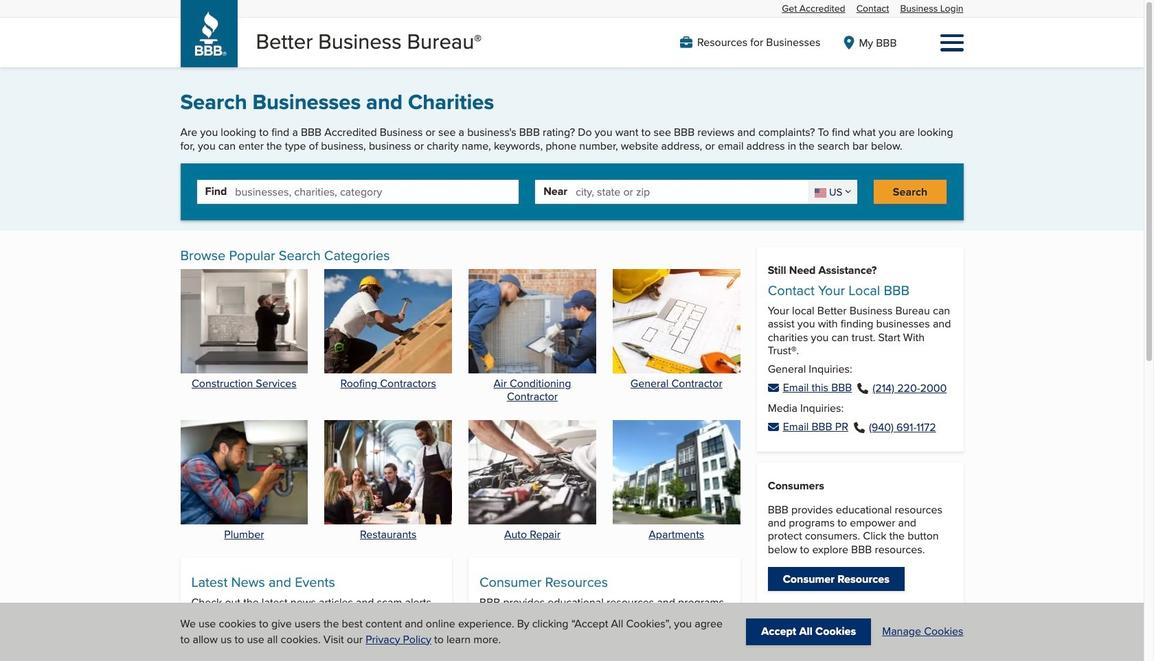 Task type: locate. For each thing, give the bounding box(es) containing it.
city, state or zip field
[[576, 180, 809, 204]]

businesses, charities, category search field
[[235, 180, 519, 204]]

None field
[[809, 180, 858, 204]]



Task type: vqa. For each thing, say whether or not it's contained in the screenshot.
Policy
no



